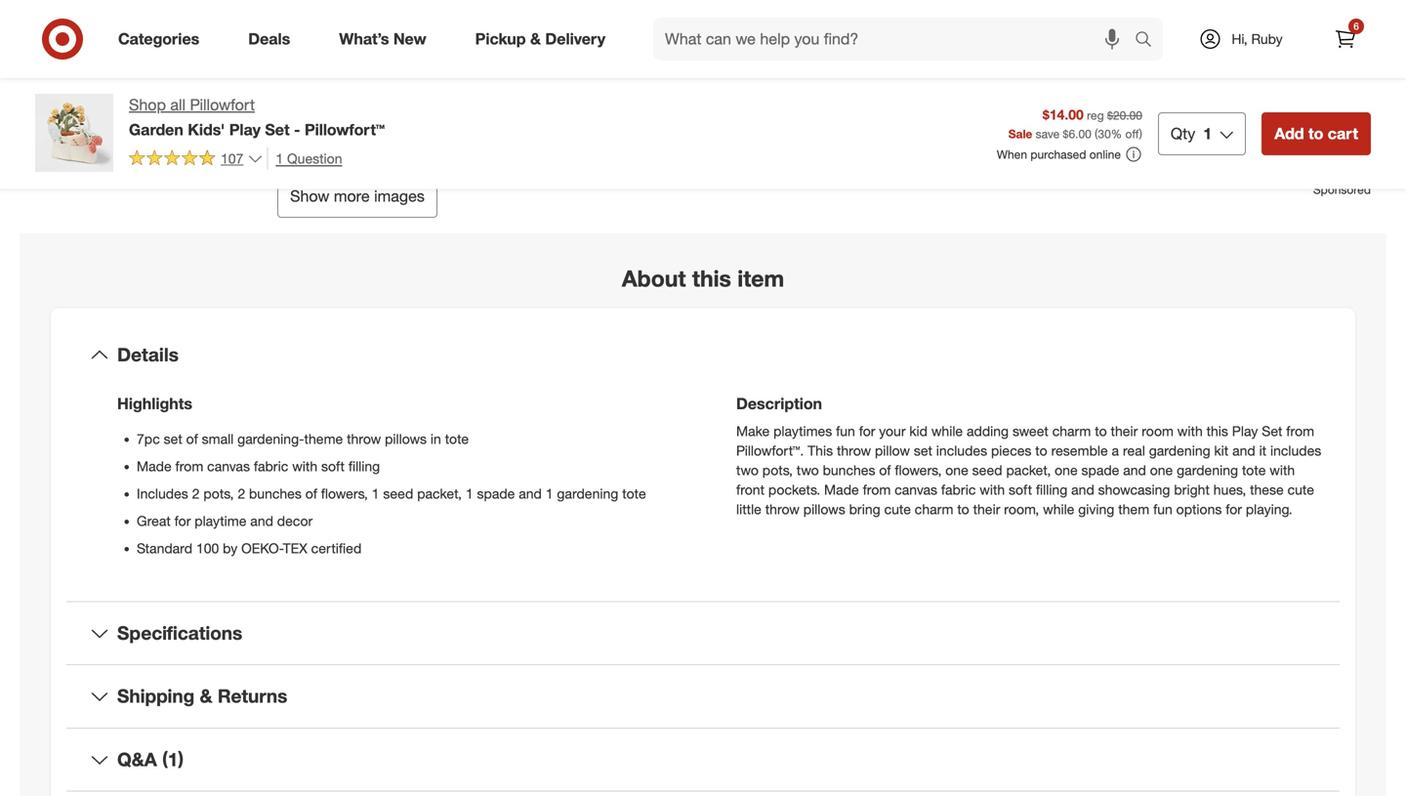 Task type: locate. For each thing, give the bounding box(es) containing it.
throw down pockets.
[[766, 501, 800, 518]]

& left returns
[[200, 685, 213, 707]]

of up decor
[[306, 485, 317, 502]]

fun right playtimes
[[836, 422, 856, 440]]

2 up "great for playtime and decor"
[[238, 485, 245, 502]]

one down adding
[[946, 461, 969, 479]]

canvas down small
[[207, 458, 250, 475]]

1 horizontal spatial filling
[[1036, 481, 1068, 498]]

1 horizontal spatial tote
[[622, 485, 646, 502]]

bright
[[1175, 481, 1210, 498]]

set
[[265, 120, 290, 139], [1262, 422, 1283, 440]]

q&a
[[117, 748, 157, 771]]

filling inside description make playtimes fun for your kid while adding sweet charm to their room with this play set from pillowfort™. this throw pillow set includes pieces to resemble a real gardening kit and it includes two pots, two bunches of flowers, one seed packet, one spade and one gardening tote with front pockets. made from canvas fabric with soft filling and showcasing bright hues, these cute little throw pillows bring cute charm to their room, while giving them fun options for playing.
[[1036, 481, 1068, 498]]

play up hues,
[[1233, 422, 1259, 440]]

0 vertical spatial filling
[[349, 458, 380, 475]]

adding
[[967, 422, 1009, 440]]

0 horizontal spatial play
[[229, 120, 261, 139]]

made down 7pc
[[137, 458, 172, 475]]

to inside button
[[1309, 124, 1324, 143]]

online
[[1090, 147, 1121, 162]]

1 horizontal spatial made
[[825, 481, 859, 498]]

from
[[1287, 422, 1315, 440], [175, 458, 203, 475], [863, 481, 891, 498]]

and
[[1233, 442, 1256, 459], [1124, 461, 1147, 479], [1072, 481, 1095, 498], [519, 485, 542, 502], [250, 512, 273, 529]]

107
[[221, 150, 244, 167]]

0 horizontal spatial a
[[747, 20, 756, 39]]

set left the '-'
[[265, 120, 290, 139]]

0 vertical spatial play
[[229, 120, 261, 139]]

1 horizontal spatial fabric
[[942, 481, 976, 498]]

for down hues,
[[1226, 501, 1243, 518]]

when
[[997, 147, 1028, 162]]

0 vertical spatial canvas
[[207, 458, 250, 475]]

1 vertical spatial soft
[[1009, 481, 1033, 498]]

bunches inside description make playtimes fun for your kid while adding sweet charm to their room with this play set from pillowfort™. this throw pillow set includes pieces to resemble a real gardening kit and it includes two pots, two bunches of flowers, one seed packet, one spade and one gardening tote with front pockets. made from canvas fabric with soft filling and showcasing bright hues, these cute little throw pillows bring cute charm to their room, while giving them fun options for playing.
[[823, 461, 876, 479]]

made inside description make playtimes fun for your kid while adding sweet charm to their room with this play set from pillowfort™. this throw pillow set includes pieces to resemble a real gardening kit and it includes two pots, two bunches of flowers, one seed packet, one spade and one gardening tote with front pockets. made from canvas fabric with soft filling and showcasing bright hues, these cute little throw pillows bring cute charm to their room, while giving them fun options for playing.
[[825, 481, 859, 498]]

their up real
[[1111, 422, 1138, 440]]

their left room,
[[974, 501, 1001, 518]]

filling
[[349, 458, 380, 475], [1036, 481, 1068, 498]]

search
[[1126, 31, 1173, 50]]

charm right bring
[[915, 501, 954, 518]]

little
[[737, 501, 762, 518]]

includes down adding
[[937, 442, 988, 459]]

description
[[737, 394, 822, 413]]

what's
[[339, 29, 389, 48]]

of down pillow
[[880, 461, 891, 479]]

1 vertical spatial fun
[[1154, 501, 1173, 518]]

1 horizontal spatial bunches
[[823, 461, 876, 479]]

includes right it
[[1271, 442, 1322, 459]]

(
[[1095, 126, 1098, 141]]

1 vertical spatial canvas
[[895, 481, 938, 498]]

1 vertical spatial flowers,
[[321, 485, 368, 502]]

1 horizontal spatial pillows
[[804, 501, 846, 518]]

to down sweet
[[1036, 442, 1048, 459]]

0 horizontal spatial seed
[[383, 485, 414, 502]]

ruby
[[1252, 30, 1283, 47]]

0 vertical spatial flowers,
[[895, 461, 942, 479]]

100 down the playtime on the left bottom
[[196, 540, 219, 557]]

set inside shop all pillowfort garden kids' play set - pillowfort™
[[265, 120, 290, 139]]

0 horizontal spatial flowers,
[[321, 485, 368, 502]]

2 horizontal spatial for
[[1226, 501, 1243, 518]]

bunches down this
[[823, 461, 876, 479]]

1 vertical spatial &
[[200, 685, 213, 707]]

soft down theme
[[321, 458, 345, 475]]

this
[[692, 265, 732, 292], [1207, 422, 1229, 440]]

for left your
[[859, 422, 876, 440]]

1 horizontal spatial soft
[[1009, 481, 1033, 498]]

0 horizontal spatial packet,
[[417, 485, 462, 502]]

0 horizontal spatial for
[[175, 512, 191, 529]]

fabric down adding
[[942, 481, 976, 498]]

fun
[[836, 422, 856, 440], [1154, 501, 1173, 518]]

flowers, up certified on the bottom of the page
[[321, 485, 368, 502]]

1 horizontal spatial play
[[1233, 422, 1259, 440]]

pots, down pillowfort™.
[[763, 461, 793, 479]]

by down "great for playtime and decor"
[[223, 540, 238, 557]]

tote inside description make playtimes fun for your kid while adding sweet charm to their room with this play set from pillowfort™. this throw pillow set includes pieces to resemble a real gardening kit and it includes two pots, two bunches of flowers, one seed packet, one spade and one gardening tote with front pockets. made from canvas fabric with soft filling and showcasing bright hues, these cute little throw pillows bring cute charm to their room, while giving them fun options for playing.
[[1243, 461, 1266, 479]]

0 vertical spatial spade
[[1082, 461, 1120, 479]]

soft up room,
[[1009, 481, 1033, 498]]

& right pickup
[[530, 29, 541, 48]]

1 horizontal spatial two
[[797, 461, 819, 479]]

more
[[334, 186, 370, 205]]

at a glance
[[727, 20, 810, 39]]

0 horizontal spatial cute
[[885, 501, 911, 518]]

show
[[290, 186, 330, 205]]

seed
[[973, 461, 1003, 479], [383, 485, 414, 502]]

0 horizontal spatial two
[[737, 461, 759, 479]]

throw right this
[[837, 442, 871, 459]]

options
[[1177, 501, 1222, 518]]

& inside "dropdown button"
[[200, 685, 213, 707]]

canvas
[[207, 458, 250, 475], [895, 481, 938, 498]]

1 vertical spatial this
[[1207, 422, 1229, 440]]

0 vertical spatial pots,
[[763, 461, 793, 479]]

0 horizontal spatial pots,
[[204, 485, 234, 502]]

0 vertical spatial gardening
[[1149, 442, 1211, 459]]

new
[[394, 29, 427, 48]]

1 vertical spatial play
[[1233, 422, 1259, 440]]

fun right them
[[1154, 501, 1173, 518]]

oeko-
[[886, 60, 927, 77], [241, 540, 283, 557]]

0 horizontal spatial tote
[[445, 430, 469, 447]]

soft
[[321, 458, 345, 475], [1009, 481, 1033, 498]]

100 right standard
[[840, 60, 863, 77]]

0 vertical spatial cute
[[1288, 481, 1315, 498]]

of
[[186, 430, 198, 447], [880, 461, 891, 479], [306, 485, 317, 502]]

spade inside description make playtimes fun for your kid while adding sweet charm to their room with this play set from pillowfort™. this throw pillow set includes pieces to resemble a real gardening kit and it includes two pots, two bunches of flowers, one seed packet, one spade and one gardening tote with front pockets. made from canvas fabric with soft filling and showcasing bright hues, these cute little throw pillows bring cute charm to their room, while giving them fun options for playing.
[[1082, 461, 1120, 479]]

pots,
[[763, 461, 793, 479], [204, 485, 234, 502]]

2 vertical spatial of
[[306, 485, 317, 502]]

one down resemble
[[1055, 461, 1078, 479]]

1 horizontal spatial their
[[1111, 422, 1138, 440]]

showcasing
[[1099, 481, 1171, 498]]

deals link
[[232, 18, 315, 61]]

100 inside button
[[840, 60, 863, 77]]

fabric down gardening-
[[254, 458, 288, 475]]

0 vertical spatial a
[[747, 20, 756, 39]]

play inside description make playtimes fun for your kid while adding sweet charm to their room with this play set from pillowfort™. this throw pillow set includes pieces to resemble a real gardening kit and it includes two pots, two bunches of flowers, one seed packet, one spade and one gardening tote with front pockets. made from canvas fabric with soft filling and showcasing bright hues, these cute little throw pillows bring cute charm to their room, while giving them fun options for playing.
[[1233, 422, 1259, 440]]

sponsored
[[1314, 182, 1372, 197]]

from up bring
[[863, 481, 891, 498]]

a left real
[[1112, 442, 1120, 459]]

0 horizontal spatial bunches
[[249, 485, 302, 502]]

0 horizontal spatial includes
[[937, 442, 988, 459]]

play up 107
[[229, 120, 261, 139]]

)
[[1140, 126, 1143, 141]]

set up it
[[1262, 422, 1283, 440]]

0 horizontal spatial charm
[[915, 501, 954, 518]]

by for standard
[[223, 540, 238, 557]]

it
[[1260, 442, 1267, 459]]

& for pickup
[[530, 29, 541, 48]]

standard 100 by oeko-tex certified
[[137, 540, 362, 557]]

$14.00
[[1043, 106, 1084, 123]]

1 vertical spatial seed
[[383, 485, 414, 502]]

a right the at
[[747, 20, 756, 39]]

great
[[137, 512, 171, 529]]

filling up includes 2 pots, 2 bunches of flowers, 1 seed packet, 1 spade and 1 gardening tote
[[349, 458, 380, 475]]

0 vertical spatial fun
[[836, 422, 856, 440]]

1 horizontal spatial pots,
[[763, 461, 793, 479]]

while right kid
[[932, 422, 963, 440]]

0 vertical spatial soft
[[321, 458, 345, 475]]

in
[[431, 430, 441, 447]]

-
[[294, 120, 300, 139]]

0 vertical spatial pillows
[[385, 430, 427, 447]]

100
[[840, 60, 863, 77], [196, 540, 219, 557]]

1 horizontal spatial 100
[[840, 60, 863, 77]]

0 vertical spatial of
[[186, 430, 198, 447]]

gardening-
[[238, 430, 304, 447]]

0 horizontal spatial one
[[946, 461, 969, 479]]

packet, down in
[[417, 485, 462, 502]]

cart
[[1328, 124, 1359, 143]]

made up bring
[[825, 481, 859, 498]]

about
[[622, 265, 686, 292]]

tex®
[[927, 60, 955, 77]]

2 includes from the left
[[1271, 442, 1322, 459]]

pots, up the playtime on the left bottom
[[204, 485, 234, 502]]

from up the includes
[[175, 458, 203, 475]]

cute right these
[[1288, 481, 1315, 498]]

pillows down pockets.
[[804, 501, 846, 518]]

1 vertical spatial by
[[223, 540, 238, 557]]

for right the great
[[175, 512, 191, 529]]

1 horizontal spatial seed
[[973, 461, 1003, 479]]

1 vertical spatial their
[[974, 501, 1001, 518]]

this inside description make playtimes fun for your kid while adding sweet charm to their room with this play set from pillowfort™. this throw pillow set includes pieces to resemble a real gardening kit and it includes two pots, two bunches of flowers, one seed packet, one spade and one gardening tote with front pockets. made from canvas fabric with soft filling and showcasing bright hues, these cute little throw pillows bring cute charm to their room, while giving them fun options for playing.
[[1207, 422, 1229, 440]]

seed inside description make playtimes fun for your kid while adding sweet charm to their room with this play set from pillowfort™. this throw pillow set includes pieces to resemble a real gardening kit and it includes two pots, two bunches of flowers, one seed packet, one spade and one gardening tote with front pockets. made from canvas fabric with soft filling and showcasing bright hues, these cute little throw pillows bring cute charm to their room, while giving them fun options for playing.
[[973, 461, 1003, 479]]

1
[[1204, 124, 1212, 143], [276, 150, 283, 167], [372, 485, 379, 502], [466, 485, 473, 502], [546, 485, 553, 502]]

charm up resemble
[[1053, 422, 1092, 440]]

1 horizontal spatial by
[[867, 60, 882, 77]]

this left item
[[692, 265, 732, 292]]

packet,
[[1007, 461, 1051, 479], [417, 485, 462, 502]]

0 vertical spatial 100
[[840, 60, 863, 77]]

0 horizontal spatial by
[[223, 540, 238, 557]]

set right 7pc
[[164, 430, 182, 447]]

off
[[1126, 126, 1140, 141]]

2 two from the left
[[797, 461, 819, 479]]

by inside button
[[867, 60, 882, 77]]

1 vertical spatial while
[[1043, 501, 1075, 518]]

garden
[[129, 120, 183, 139]]

packet, down pieces
[[1007, 461, 1051, 479]]

purchased
[[1031, 147, 1087, 162]]

show more images
[[290, 186, 425, 205]]

1 horizontal spatial canvas
[[895, 481, 938, 498]]

image of garden kids' play set - pillowfort™ image
[[35, 94, 113, 172]]

0 vertical spatial seed
[[973, 461, 1003, 479]]

by left 'tex®'
[[867, 60, 882, 77]]

a
[[747, 20, 756, 39], [1112, 442, 1120, 459]]

0 vertical spatial this
[[692, 265, 732, 292]]

photo from @yaobao21, 6 of 10 image
[[365, 0, 680, 159]]

1 horizontal spatial cute
[[1288, 481, 1315, 498]]

includes
[[937, 442, 988, 459], [1271, 442, 1322, 459]]

fabric inside description make playtimes fun for your kid while adding sweet charm to their room with this play set from pillowfort™. this throw pillow set includes pieces to resemble a real gardening kit and it includes two pots, two bunches of flowers, one seed packet, one spade and one gardening tote with front pockets. made from canvas fabric with soft filling and showcasing bright hues, these cute little throw pillows bring cute charm to their room, while giving them fun options for playing.
[[942, 481, 976, 498]]

1 vertical spatial spade
[[477, 485, 515, 502]]

advertisement region
[[727, 106, 1372, 180]]

0 vertical spatial bunches
[[823, 461, 876, 479]]

1 one from the left
[[946, 461, 969, 479]]

this up kit
[[1207, 422, 1229, 440]]

1 horizontal spatial spade
[[1082, 461, 1120, 479]]

2 right the includes
[[192, 485, 200, 502]]

1 vertical spatial pillows
[[804, 501, 846, 518]]

1 horizontal spatial from
[[863, 481, 891, 498]]

to right the add
[[1309, 124, 1324, 143]]

1 vertical spatial packet,
[[417, 485, 462, 502]]

soft inside description make playtimes fun for your kid while adding sweet charm to their room with this play set from pillowfort™. this throw pillow set includes pieces to resemble a real gardening kit and it includes two pots, two bunches of flowers, one seed packet, one spade and one gardening tote with front pockets. made from canvas fabric with soft filling and showcasing bright hues, these cute little throw pillows bring cute charm to their room, while giving them fun options for playing.
[[1009, 481, 1033, 498]]

pillows
[[385, 430, 427, 447], [804, 501, 846, 518]]

%
[[1111, 126, 1123, 141]]

from up the playing. at the right of the page
[[1287, 422, 1315, 440]]

gardening
[[1149, 442, 1211, 459], [1177, 461, 1239, 479], [557, 485, 619, 502]]

1 horizontal spatial &
[[530, 29, 541, 48]]

1 vertical spatial oeko-
[[241, 540, 283, 557]]

1 vertical spatial bunches
[[249, 485, 302, 502]]

0 horizontal spatial set
[[265, 120, 290, 139]]

two down this
[[797, 461, 819, 479]]

1 horizontal spatial this
[[1207, 422, 1229, 440]]

1 horizontal spatial packet,
[[1007, 461, 1051, 479]]

pillows left in
[[385, 430, 427, 447]]

3 one from the left
[[1150, 461, 1173, 479]]

1 horizontal spatial oeko-
[[886, 60, 927, 77]]

1 vertical spatial 100
[[196, 540, 219, 557]]

filling up room,
[[1036, 481, 1068, 498]]

oeko- inside button
[[886, 60, 927, 77]]

0 vertical spatial packet,
[[1007, 461, 1051, 479]]

one up showcasing in the bottom right of the page
[[1150, 461, 1173, 479]]

two up front
[[737, 461, 759, 479]]

throw right theme
[[347, 430, 381, 447]]

certified
[[311, 540, 362, 557]]

bunches down the made from canvas fabric with soft filling
[[249, 485, 302, 502]]

packet, inside description make playtimes fun for your kid while adding sweet charm to their room with this play set from pillowfort™. this throw pillow set includes pieces to resemble a real gardening kit and it includes two pots, two bunches of flowers, one seed packet, one spade and one gardening tote with front pockets. made from canvas fabric with soft filling and showcasing bright hues, these cute little throw pillows bring cute charm to their room, while giving them fun options for playing.
[[1007, 461, 1051, 479]]

while right room,
[[1043, 501, 1075, 518]]

cute right bring
[[885, 501, 911, 518]]

fabric
[[254, 458, 288, 475], [942, 481, 976, 498]]

reg
[[1087, 108, 1104, 123]]

at
[[727, 20, 743, 39]]

to
[[1309, 124, 1324, 143], [1095, 422, 1107, 440], [1036, 442, 1048, 459], [958, 501, 970, 518]]

2
[[192, 485, 200, 502], [238, 485, 245, 502]]

flowers,
[[895, 461, 942, 479], [321, 485, 368, 502]]

of left small
[[186, 430, 198, 447]]

set down kid
[[914, 442, 933, 459]]

0 horizontal spatial fun
[[836, 422, 856, 440]]

canvas down pillow
[[895, 481, 938, 498]]

kids'
[[188, 120, 225, 139]]

sweet
[[1013, 422, 1049, 440]]

1 horizontal spatial a
[[1112, 442, 1120, 459]]

pillowfort™
[[305, 120, 385, 139]]

1 horizontal spatial fun
[[1154, 501, 1173, 518]]

1 question
[[276, 150, 342, 167]]

pieces
[[991, 442, 1032, 459]]

0 vertical spatial set
[[265, 120, 290, 139]]

while
[[932, 422, 963, 440], [1043, 501, 1075, 518]]

6 link
[[1325, 18, 1368, 61]]

1 horizontal spatial charm
[[1053, 422, 1092, 440]]

flowers, down pillow
[[895, 461, 942, 479]]

theme
[[304, 430, 343, 447]]

1 horizontal spatial set
[[1262, 422, 1283, 440]]

image gallery element
[[35, 0, 680, 218]]

1 vertical spatial charm
[[915, 501, 954, 518]]



Task type: vqa. For each thing, say whether or not it's contained in the screenshot.
Fun
yes



Task type: describe. For each thing, give the bounding box(es) containing it.
1 two from the left
[[737, 461, 759, 479]]

0 horizontal spatial of
[[186, 430, 198, 447]]

add
[[1275, 124, 1305, 143]]

garden kids&#39; play set - pillowfort&#8482;, 5 of 10 image
[[35, 0, 350, 159]]

1 horizontal spatial for
[[859, 422, 876, 440]]

categories link
[[102, 18, 224, 61]]

includes 2 pots, 2 bunches of flowers, 1 seed packet, 1 spade and 1 gardening tote
[[137, 485, 646, 502]]

1 horizontal spatial while
[[1043, 501, 1075, 518]]

playtimes
[[774, 422, 832, 440]]

qty 1
[[1171, 124, 1212, 143]]

decor
[[277, 512, 313, 529]]

item
[[738, 265, 785, 292]]

pillowfort
[[190, 95, 255, 114]]

1 vertical spatial pots,
[[204, 485, 234, 502]]

made from canvas fabric with soft filling
[[137, 458, 380, 475]]

all
[[170, 95, 186, 114]]

1 vertical spatial cute
[[885, 501, 911, 518]]

107 link
[[129, 147, 263, 171]]

pickup & delivery link
[[459, 18, 630, 61]]

0 horizontal spatial soft
[[321, 458, 345, 475]]

tex
[[283, 540, 308, 557]]

shipping
[[117, 685, 195, 707]]

0 horizontal spatial from
[[175, 458, 203, 475]]

save
[[1036, 126, 1060, 141]]

with down 7pc set of small gardening-theme throw pillows in tote
[[292, 458, 318, 475]]

0 horizontal spatial set
[[164, 430, 182, 447]]

q&a (1) button
[[66, 729, 1340, 791]]

0 horizontal spatial spade
[[477, 485, 515, 502]]

to up resemble
[[1095, 422, 1107, 440]]

add to cart
[[1275, 124, 1359, 143]]

shop
[[129, 95, 166, 114]]

0 vertical spatial fabric
[[254, 458, 288, 475]]

2 horizontal spatial from
[[1287, 422, 1315, 440]]

2 vertical spatial tote
[[622, 485, 646, 502]]

$
[[1063, 126, 1069, 141]]

highlights
[[117, 394, 192, 413]]

kit
[[1215, 442, 1229, 459]]

pillowfort™.
[[737, 442, 804, 459]]

when purchased online
[[997, 147, 1121, 162]]

sale
[[1009, 126, 1033, 141]]

playing.
[[1246, 501, 1293, 518]]

pockets.
[[769, 481, 821, 498]]

2 vertical spatial from
[[863, 481, 891, 498]]

with right room
[[1178, 422, 1203, 440]]

these
[[1250, 481, 1284, 498]]

pots, inside description make playtimes fun for your kid while adding sweet charm to their room with this play set from pillowfort™. this throw pillow set includes pieces to resemble a real gardening kit and it includes two pots, two bunches of flowers, one seed packet, one spade and one gardening tote with front pockets. made from canvas fabric with soft filling and showcasing bright hues, these cute little throw pillows bring cute charm to their room, while giving them fun options for playing.
[[763, 461, 793, 479]]

standard 100 by oeko-tex®
[[766, 60, 955, 77]]

0 horizontal spatial this
[[692, 265, 732, 292]]

7pc set of small gardening-theme throw pillows in tote
[[137, 430, 469, 447]]

hi,
[[1232, 30, 1248, 47]]

specifications
[[117, 622, 242, 644]]

to left room,
[[958, 501, 970, 518]]

with up room,
[[980, 481, 1005, 498]]

canvas inside description make playtimes fun for your kid while adding sweet charm to their room with this play set from pillowfort™. this throw pillow set includes pieces to resemble a real gardening kit and it includes two pots, two bunches of flowers, one seed packet, one spade and one gardening tote with front pockets. made from canvas fabric with soft filling and showcasing bright hues, these cute little throw pillows bring cute charm to their room, while giving them fun options for playing.
[[895, 481, 938, 498]]

this
[[808, 442, 833, 459]]

$20.00
[[1108, 108, 1143, 123]]

your
[[879, 422, 906, 440]]

hues,
[[1214, 481, 1247, 498]]

0 horizontal spatial filling
[[349, 458, 380, 475]]

specifications button
[[66, 602, 1340, 664]]

0 horizontal spatial made
[[137, 458, 172, 475]]

question
[[287, 150, 342, 167]]

shop all pillowfort garden kids' play set - pillowfort™
[[129, 95, 385, 139]]

flowers, inside description make playtimes fun for your kid while adding sweet charm to their room with this play set from pillowfort™. this throw pillow set includes pieces to resemble a real gardening kit and it includes two pots, two bunches of flowers, one seed packet, one spade and one gardening tote with front pockets. made from canvas fabric with soft filling and showcasing bright hues, these cute little throw pillows bring cute charm to their room, while giving them fun options for playing.
[[895, 461, 942, 479]]

1 vertical spatial gardening
[[1177, 461, 1239, 479]]

oeko- for tex
[[241, 540, 283, 557]]

a inside description make playtimes fun for your kid while adding sweet charm to their room with this play set from pillowfort™. this throw pillow set includes pieces to resemble a real gardening kit and it includes two pots, two bunches of flowers, one seed packet, one spade and one gardening tote with front pockets. made from canvas fabric with soft filling and showcasing bright hues, these cute little throw pillows bring cute charm to their room, while giving them fun options for playing.
[[1112, 442, 1120, 459]]

1 horizontal spatial of
[[306, 485, 317, 502]]

pillows inside description make playtimes fun for your kid while adding sweet charm to their room with this play set from pillowfort™. this throw pillow set includes pieces to resemble a real gardening kit and it includes two pots, two bunches of flowers, one seed packet, one spade and one gardening tote with front pockets. made from canvas fabric with soft filling and showcasing bright hues, these cute little throw pillows bring cute charm to their room, while giving them fun options for playing.
[[804, 501, 846, 518]]

6
[[1354, 20, 1360, 32]]

7pc
[[137, 430, 160, 447]]

2 horizontal spatial throw
[[837, 442, 871, 459]]

What can we help you find? suggestions appear below search field
[[654, 18, 1140, 61]]

1 includes from the left
[[937, 442, 988, 459]]

playtime
[[195, 512, 247, 529]]

by for standard
[[867, 60, 882, 77]]

room,
[[1004, 501, 1040, 518]]

$14.00 reg $20.00 sale save $ 6.00 ( 30 % off )
[[1009, 106, 1143, 141]]

small
[[202, 430, 234, 447]]

100 for standard
[[840, 60, 863, 77]]

0 horizontal spatial their
[[974, 501, 1001, 518]]

standard
[[766, 60, 837, 77]]

description make playtimes fun for your kid while adding sweet charm to their room with this play set from pillowfort™. this throw pillow set includes pieces to resemble a real gardening kit and it includes two pots, two bunches of flowers, one seed packet, one spade and one gardening tote with front pockets. made from canvas fabric with soft filling and showcasing bright hues, these cute little throw pillows bring cute charm to their room, while giving them fun options for playing.
[[737, 394, 1322, 518]]

play inside shop all pillowfort garden kids' play set - pillowfort™
[[229, 120, 261, 139]]

search button
[[1126, 18, 1173, 64]]

resemble
[[1052, 442, 1108, 459]]

delivery
[[545, 29, 606, 48]]

set inside description make playtimes fun for your kid while adding sweet charm to their room with this play set from pillowfort™. this throw pillow set includes pieces to resemble a real gardening kit and it includes two pots, two bunches of flowers, one seed packet, one spade and one gardening tote with front pockets. made from canvas fabric with soft filling and showcasing bright hues, these cute little throw pillows bring cute charm to their room, while giving them fun options for playing.
[[914, 442, 933, 459]]

details button
[[66, 324, 1340, 386]]

1 horizontal spatial throw
[[766, 501, 800, 518]]

pickup
[[475, 29, 526, 48]]

2 one from the left
[[1055, 461, 1078, 479]]

hi, ruby
[[1232, 30, 1283, 47]]

0 horizontal spatial while
[[932, 422, 963, 440]]

glance
[[760, 20, 810, 39]]

what's new link
[[323, 18, 451, 61]]

shipping & returns
[[117, 685, 288, 707]]

100 for standard
[[196, 540, 219, 557]]

real
[[1123, 442, 1146, 459]]

set inside description make playtimes fun for your kid while adding sweet charm to their room with this play set from pillowfort™. this throw pillow set includes pieces to resemble a real gardening kit and it includes two pots, two bunches of flowers, one seed packet, one spade and one gardening tote with front pockets. made from canvas fabric with soft filling and showcasing bright hues, these cute little throw pillows bring cute charm to their room, while giving them fun options for playing.
[[1262, 422, 1283, 440]]

giving
[[1079, 501, 1115, 518]]

front
[[737, 481, 765, 498]]

bring
[[849, 501, 881, 518]]

2 2 from the left
[[238, 485, 245, 502]]

1 2 from the left
[[192, 485, 200, 502]]

great for playtime and decor
[[137, 512, 313, 529]]

add to cart button
[[1262, 112, 1372, 155]]

includes
[[137, 485, 188, 502]]

them
[[1119, 501, 1150, 518]]

2 vertical spatial gardening
[[557, 485, 619, 502]]

0 horizontal spatial canvas
[[207, 458, 250, 475]]

pillow
[[875, 442, 910, 459]]

0 horizontal spatial throw
[[347, 430, 381, 447]]

6.00
[[1069, 126, 1092, 141]]

categories
[[118, 29, 199, 48]]

what's new
[[339, 29, 427, 48]]

1 question link
[[267, 147, 342, 170]]

room
[[1142, 422, 1174, 440]]

oeko- for tex®
[[886, 60, 927, 77]]

0 horizontal spatial pillows
[[385, 430, 427, 447]]

details
[[117, 343, 179, 366]]

of inside description make playtimes fun for your kid while adding sweet charm to their room with this play set from pillowfort™. this throw pillow set includes pieces to resemble a real gardening kit and it includes two pots, two bunches of flowers, one seed packet, one spade and one gardening tote with front pockets. made from canvas fabric with soft filling and showcasing bright hues, these cute little throw pillows bring cute charm to their room, while giving them fun options for playing.
[[880, 461, 891, 479]]

with up these
[[1270, 461, 1296, 479]]

standard
[[137, 540, 192, 557]]

kid
[[910, 422, 928, 440]]

show more images button
[[278, 175, 438, 218]]

& for shipping
[[200, 685, 213, 707]]



